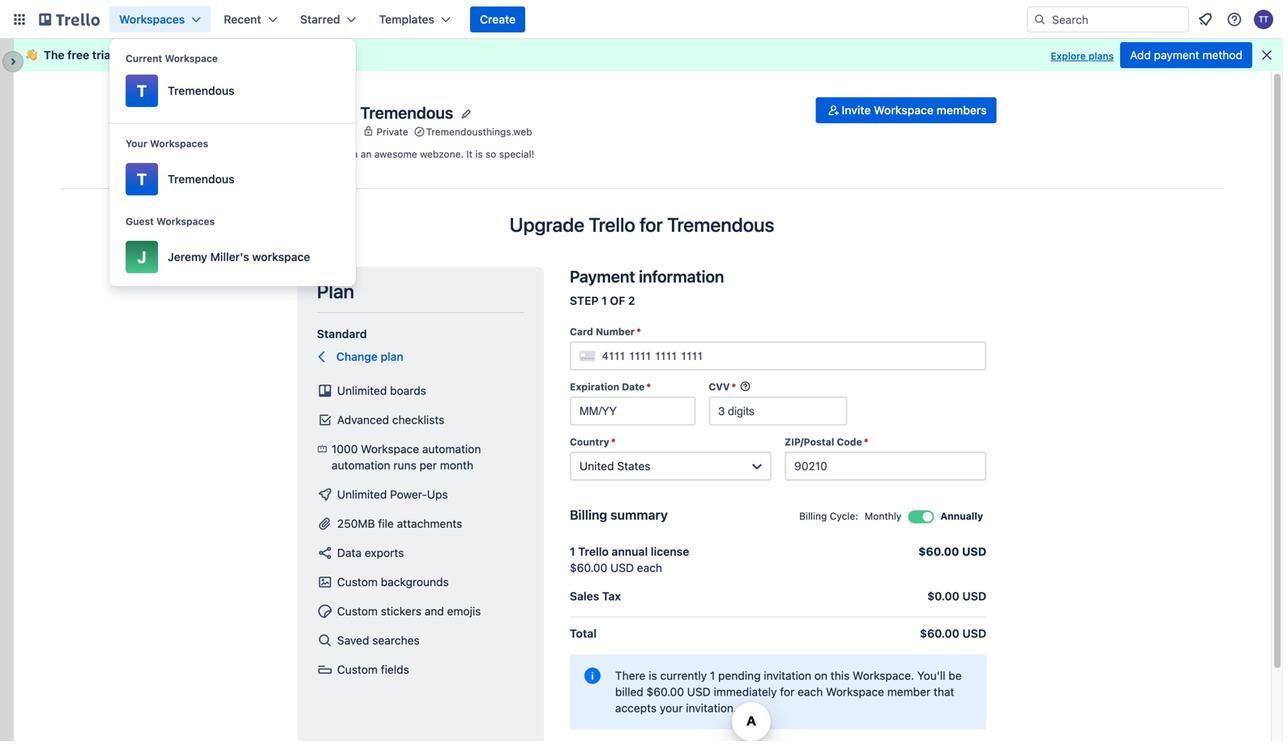 Task type: describe. For each thing, give the bounding box(es) containing it.
create button
[[470, 6, 526, 32]]

united
[[580, 459, 615, 473]]

such
[[336, 148, 358, 160]]

invitation
[[764, 669, 812, 683]]

👋
[[26, 48, 37, 62]]

1 inside 1 trello annual license $60.00 usd each
[[570, 545, 576, 558]]

jeremy
[[168, 250, 207, 264]]

explore plans
[[1052, 50, 1115, 62]]

add
[[1131, 48, 1152, 62]]

stickers
[[381, 605, 422, 618]]

usd down $0.00 usd
[[963, 627, 987, 640]]

250mb file attachments
[[337, 517, 463, 530]]

per
[[420, 459, 437, 472]]

upgrade
[[510, 213, 585, 236]]

current
[[126, 53, 162, 64]]

jeremy miller's workspace
[[168, 250, 310, 264]]

explore plans button
[[1052, 46, 1115, 66]]

of for the
[[117, 48, 128, 62]]

trello for upgrade
[[589, 213, 636, 236]]

each inside 1 trello annual license $60.00 usd each
[[637, 561, 663, 575]]

t button
[[304, 97, 352, 146]]

accepts
[[616, 702, 657, 715]]

custom stickers and emojis
[[337, 605, 481, 618]]

zip/postal code *
[[785, 436, 869, 448]]

1 for payment
[[602, 294, 607, 307]]

your
[[660, 702, 683, 715]]

this
[[831, 669, 850, 683]]

$60.00 inside 1 trello annual license $60.00 usd each
[[570, 561, 608, 575]]

sm image
[[826, 102, 842, 118]]

2
[[629, 294, 636, 307]]

custom for custom stickers and emojis
[[337, 605, 378, 618]]

your
[[126, 138, 147, 149]]

exports
[[365, 546, 404, 560]]

custom backgrounds
[[337, 575, 449, 589]]

tremendous down your workspaces
[[168, 172, 235, 186]]

premium
[[131, 48, 179, 62]]

wave image
[[26, 48, 37, 62]]

special!
[[499, 148, 535, 160]]

you'll
[[918, 669, 946, 683]]

billing for billing summary
[[570, 507, 608, 523]]

workspaces for your
[[150, 138, 208, 149]]

cvv
[[709, 381, 730, 393]]

payment
[[570, 267, 636, 286]]

workspaces inside popup button
[[119, 13, 185, 26]]

plan
[[381, 350, 404, 363]]

boards
[[390, 384, 427, 397]]

checklists
[[392, 413, 445, 427]]

2 vertical spatial t
[[137, 170, 147, 189]]

tremendous up information
[[668, 213, 775, 236]]

country
[[570, 436, 610, 448]]

annually
[[941, 511, 984, 522]]

search image
[[1034, 13, 1047, 26]]

tremendousthings.web link
[[426, 123, 533, 140]]

of for information
[[610, 294, 626, 307]]

attachments
[[397, 517, 463, 530]]

monthly
[[865, 511, 902, 522]]

create
[[480, 13, 516, 26]]

change plan
[[337, 350, 404, 363]]

recent
[[224, 13, 261, 26]]

starred button
[[291, 6, 366, 32]]

open cvv tooltip image
[[740, 381, 751, 392]]

it
[[467, 148, 473, 160]]

usd up invitation.
[[688, 685, 711, 699]]

information
[[639, 267, 725, 286]]

immediately
[[714, 685, 778, 699]]

webzone.
[[420, 148, 464, 160]]

file
[[378, 517, 394, 530]]

usd right '$0.00'
[[963, 590, 987, 603]]

current workspace
[[126, 53, 218, 64]]

workspaces for guest
[[157, 216, 215, 227]]

0 notifications image
[[1196, 10, 1216, 29]]

custom for custom backgrounds
[[337, 575, 378, 589]]

workspace for invite
[[874, 103, 934, 117]]

billing for billing cycle : monthly
[[800, 511, 828, 522]]

0 vertical spatial t
[[137, 81, 147, 100]]

workspaces button
[[109, 6, 211, 32]]

0 vertical spatial automation
[[423, 442, 481, 456]]

invite
[[842, 103, 872, 117]]

is for this
[[326, 148, 333, 160]]

$60.00 up your
[[647, 685, 685, 699]]

cycle
[[830, 511, 856, 522]]

workspace
[[252, 250, 310, 264]]

1 horizontal spatial is
[[476, 148, 483, 160]]

$0.00
[[928, 590, 960, 603]]

j
[[137, 247, 147, 266]]

guest
[[126, 216, 154, 227]]

custom for custom fields
[[337, 663, 378, 676]]

total
[[570, 627, 597, 640]]

awesome
[[375, 148, 418, 160]]

be
[[949, 669, 962, 683]]

$0.00 usd
[[928, 590, 987, 603]]

invite workspace members button
[[816, 97, 997, 123]]

plan
[[317, 280, 355, 303]]

recent button
[[214, 6, 287, 32]]

tremendousthings.web
[[426, 126, 533, 137]]

data
[[337, 546, 362, 560]]

add payment method button
[[1121, 42, 1253, 68]]

1000 workspace automation automation runs per month
[[332, 442, 481, 472]]

member
[[888, 685, 931, 699]]

members
[[937, 103, 988, 117]]

back to home image
[[39, 6, 100, 32]]

usd down the annually
[[963, 545, 987, 558]]

tremendous up private
[[361, 103, 454, 122]]

* for card number *
[[637, 326, 642, 337]]



Task type: locate. For each thing, give the bounding box(es) containing it.
banner
[[13, 39, 1284, 71]]

each down annual
[[637, 561, 663, 575]]

country *
[[570, 436, 616, 448]]

custom fields
[[337, 663, 410, 676]]

1
[[602, 294, 607, 307], [570, 545, 576, 558], [711, 669, 716, 683]]

1 vertical spatial $60.00 usd
[[920, 627, 987, 640]]

0 vertical spatial each
[[637, 561, 663, 575]]

1 custom from the top
[[337, 575, 378, 589]]

for down invitation
[[781, 685, 795, 699]]

1 horizontal spatial each
[[798, 685, 823, 699]]

2 vertical spatial custom
[[337, 663, 378, 676]]

workspace inside button
[[874, 103, 934, 117]]

automation down 1000
[[332, 459, 391, 472]]

billing left cycle
[[800, 511, 828, 522]]

workspace for 1000
[[361, 442, 419, 456]]

1 vertical spatial each
[[798, 685, 823, 699]]

1 vertical spatial workspaces
[[150, 138, 208, 149]]

2 horizontal spatial 1
[[711, 669, 716, 683]]

Search field
[[1028, 6, 1190, 32]]

1 horizontal spatial billing
[[800, 511, 828, 522]]

usd
[[963, 545, 987, 558], [611, 561, 634, 575], [963, 590, 987, 603], [963, 627, 987, 640], [688, 685, 711, 699]]

miller's
[[210, 250, 249, 264]]

workspaces up premium
[[119, 13, 185, 26]]

2 vertical spatial workspaces
[[157, 216, 215, 227]]

on
[[815, 669, 828, 683]]

workspace for current
[[165, 53, 218, 64]]

workspace inside the immediately for each workspace member that accepts your invitation.
[[827, 685, 885, 699]]

1 up sales
[[570, 545, 576, 558]]

code
[[837, 436, 863, 448]]

there is currently 1 pending invitation on this workspace.
[[616, 669, 915, 683]]

banner containing 👋
[[13, 39, 1284, 71]]

change
[[337, 350, 378, 363]]

emojis
[[447, 605, 481, 618]]

workspace right current
[[165, 53, 218, 64]]

* for zip/postal code *
[[864, 436, 869, 448]]

sales tax
[[570, 590, 621, 603]]

month
[[440, 459, 474, 472]]

power-
[[390, 488, 427, 501]]

$60.00 usd down the annually
[[919, 545, 987, 558]]

2 custom from the top
[[337, 605, 378, 618]]

* right number
[[637, 326, 642, 337]]

tax
[[603, 590, 621, 603]]

2 unlimited from the top
[[337, 488, 387, 501]]

of left 2
[[610, 294, 626, 307]]

3 custom from the top
[[337, 663, 378, 676]]

add payment method
[[1131, 48, 1243, 62]]

trial
[[92, 48, 114, 62]]

fields
[[381, 663, 410, 676]]

each inside the immediately for each workspace member that accepts your invitation.
[[798, 685, 823, 699]]

0 vertical spatial for
[[241, 48, 257, 62]]

👋 the free trial of premium has ended for
[[26, 48, 260, 62]]

0 vertical spatial trello
[[589, 213, 636, 236]]

0 vertical spatial workspaces
[[119, 13, 185, 26]]

1 for there
[[711, 669, 716, 683]]

change plan button
[[314, 349, 404, 365]]

ups
[[427, 488, 448, 501]]

templates
[[379, 13, 435, 26]]

usd down annual
[[611, 561, 634, 575]]

workspace right invite
[[874, 103, 934, 117]]

has
[[182, 48, 201, 62]]

saved
[[337, 634, 369, 647]]

0 horizontal spatial 1
[[570, 545, 576, 558]]

that
[[934, 685, 955, 699]]

2 horizontal spatial for
[[781, 685, 795, 699]]

$60.00 up sales
[[570, 561, 608, 575]]

private
[[377, 126, 409, 137]]

the
[[44, 48, 65, 62]]

of inside the payment information step 1 of 2
[[610, 294, 626, 307]]

0 horizontal spatial each
[[637, 561, 663, 575]]

expiration
[[570, 381, 620, 393]]

templates button
[[370, 6, 461, 32]]

workspace inside "1000 workspace automation automation runs per month"
[[361, 442, 419, 456]]

t down your
[[137, 170, 147, 189]]

searches
[[373, 634, 420, 647]]

payment
[[1155, 48, 1200, 62]]

$60.00 down '$0.00'
[[920, 627, 960, 640]]

trello inside 1 trello annual license $60.00 usd each
[[579, 545, 609, 558]]

0 horizontal spatial for
[[241, 48, 257, 62]]

0 vertical spatial 1
[[602, 294, 607, 307]]

advanced checklists
[[337, 413, 445, 427]]

unlimited
[[337, 384, 387, 397], [337, 488, 387, 501]]

$60.00 usd down $0.00 usd
[[920, 627, 987, 640]]

pending
[[719, 669, 761, 683]]

1 vertical spatial t
[[319, 105, 337, 138]]

0 horizontal spatial billing
[[570, 507, 608, 523]]

primary element
[[0, 0, 1284, 39]]

trello for 1
[[579, 545, 609, 558]]

trello up payment
[[589, 213, 636, 236]]

of right trial
[[117, 48, 128, 62]]

* left open cvv tooltip icon
[[732, 381, 737, 393]]

1 horizontal spatial automation
[[423, 442, 481, 456]]

trello left annual
[[579, 545, 609, 558]]

1 vertical spatial automation
[[332, 459, 391, 472]]

unlimited up advanced
[[337, 384, 387, 397]]

tremendous down has
[[168, 84, 235, 97]]

1 unlimited from the top
[[337, 384, 387, 397]]

each
[[637, 561, 663, 575], [798, 685, 823, 699]]

workspaces right your
[[150, 138, 208, 149]]

custom up saved
[[337, 605, 378, 618]]

saved searches
[[337, 634, 420, 647]]

1 horizontal spatial for
[[640, 213, 663, 236]]

annual
[[612, 545, 648, 558]]

0 vertical spatial custom
[[337, 575, 378, 589]]

0 horizontal spatial of
[[117, 48, 128, 62]]

unlimited for unlimited power-ups
[[337, 488, 387, 501]]

date
[[622, 381, 645, 393]]

automation up month
[[423, 442, 481, 456]]

usd inside 1 trello annual license $60.00 usd each
[[611, 561, 634, 575]]

1 horizontal spatial 1
[[602, 294, 607, 307]]

1 vertical spatial for
[[640, 213, 663, 236]]

0 horizontal spatial is
[[326, 148, 333, 160]]

$60.00
[[919, 545, 960, 558], [570, 561, 608, 575], [920, 627, 960, 640], [647, 685, 685, 699]]

billing cycle : monthly
[[800, 511, 902, 522]]

90210 text field
[[785, 452, 987, 481]]

1 vertical spatial 1
[[570, 545, 576, 558]]

0 vertical spatial unlimited
[[337, 384, 387, 397]]

of
[[117, 48, 128, 62], [610, 294, 626, 307]]

1 vertical spatial custom
[[337, 605, 378, 618]]

an
[[361, 148, 372, 160]]

workspace down this
[[827, 685, 885, 699]]

open information menu image
[[1227, 11, 1243, 28]]

currently
[[661, 669, 707, 683]]

unlimited for unlimited boards
[[337, 384, 387, 397]]

t down current
[[137, 81, 147, 100]]

each down on
[[798, 685, 823, 699]]

united states
[[580, 459, 651, 473]]

workspaces up jeremy
[[157, 216, 215, 227]]

* right "country"
[[611, 436, 616, 448]]

is for there
[[649, 669, 658, 683]]

:
[[856, 511, 859, 522]]

billing summary
[[570, 507, 668, 523]]

2 vertical spatial for
[[781, 685, 795, 699]]

invitation.
[[686, 702, 737, 715]]

1 right the step
[[602, 294, 607, 307]]

1000
[[332, 442, 358, 456]]

for right ended
[[241, 48, 257, 62]]

billing down united
[[570, 507, 608, 523]]

this is such an awesome webzone. it is so special!
[[304, 148, 535, 160]]

for up information
[[640, 213, 663, 236]]

backgrounds
[[381, 575, 449, 589]]

expiration date *
[[570, 381, 651, 393]]

0 horizontal spatial automation
[[332, 459, 391, 472]]

2 vertical spatial 1
[[711, 669, 716, 683]]

2 vertical spatial $60.00 usd
[[647, 685, 711, 699]]

zip/postal
[[785, 436, 835, 448]]

$60.00 usd down currently
[[647, 685, 711, 699]]

0 vertical spatial of
[[117, 48, 128, 62]]

advanced
[[337, 413, 389, 427]]

is right there
[[649, 669, 658, 683]]

step
[[570, 294, 599, 307]]

custom down saved
[[337, 663, 378, 676]]

1 vertical spatial unlimited
[[337, 488, 387, 501]]

cvv *
[[709, 381, 737, 393]]

card
[[570, 326, 594, 337]]

summary
[[611, 507, 668, 523]]

1 left pending
[[711, 669, 716, 683]]

unlimited up 250mb
[[337, 488, 387, 501]]

for
[[241, 48, 257, 62], [640, 213, 663, 236], [781, 685, 795, 699]]

and
[[425, 605, 444, 618]]

upgrade trello for tremendous
[[510, 213, 775, 236]]

$60.00 usd
[[919, 545, 987, 558], [920, 627, 987, 640], [647, 685, 711, 699]]

runs
[[394, 459, 417, 472]]

workspace
[[165, 53, 218, 64], [874, 103, 934, 117], [361, 442, 419, 456], [827, 685, 885, 699]]

2 horizontal spatial is
[[649, 669, 658, 683]]

* right code
[[864, 436, 869, 448]]

0 vertical spatial $60.00 usd
[[919, 545, 987, 558]]

t up this
[[319, 105, 337, 138]]

$60.00 down the annually
[[919, 545, 960, 558]]

immediately for each workspace member that accepts your invitation.
[[616, 685, 955, 715]]

for inside the immediately for each workspace member that accepts your invitation.
[[781, 685, 795, 699]]

1 horizontal spatial of
[[610, 294, 626, 307]]

states
[[618, 459, 651, 473]]

*
[[637, 326, 642, 337], [647, 381, 651, 393], [732, 381, 737, 393], [611, 436, 616, 448], [864, 436, 869, 448]]

custom down data
[[337, 575, 378, 589]]

terry turtle (terryturtle) image
[[1255, 10, 1274, 29]]

250mb
[[337, 517, 375, 530]]

automation
[[423, 442, 481, 456], [332, 459, 391, 472]]

is right it
[[476, 148, 483, 160]]

1 vertical spatial of
[[610, 294, 626, 307]]

you'll be billed
[[616, 669, 962, 699]]

1 inside the payment information step 1 of 2
[[602, 294, 607, 307]]

* right date
[[647, 381, 651, 393]]

t inside button
[[319, 105, 337, 138]]

* for expiration date *
[[647, 381, 651, 393]]

tremendous
[[168, 84, 235, 97], [361, 103, 454, 122], [168, 172, 235, 186], [668, 213, 775, 236]]

is right this
[[326, 148, 333, 160]]

this
[[304, 148, 323, 160]]

1 vertical spatial trello
[[579, 545, 609, 558]]

workspace up runs
[[361, 442, 419, 456]]



Task type: vqa. For each thing, say whether or not it's contained in the screenshot.
first the Remove… link from the bottom
no



